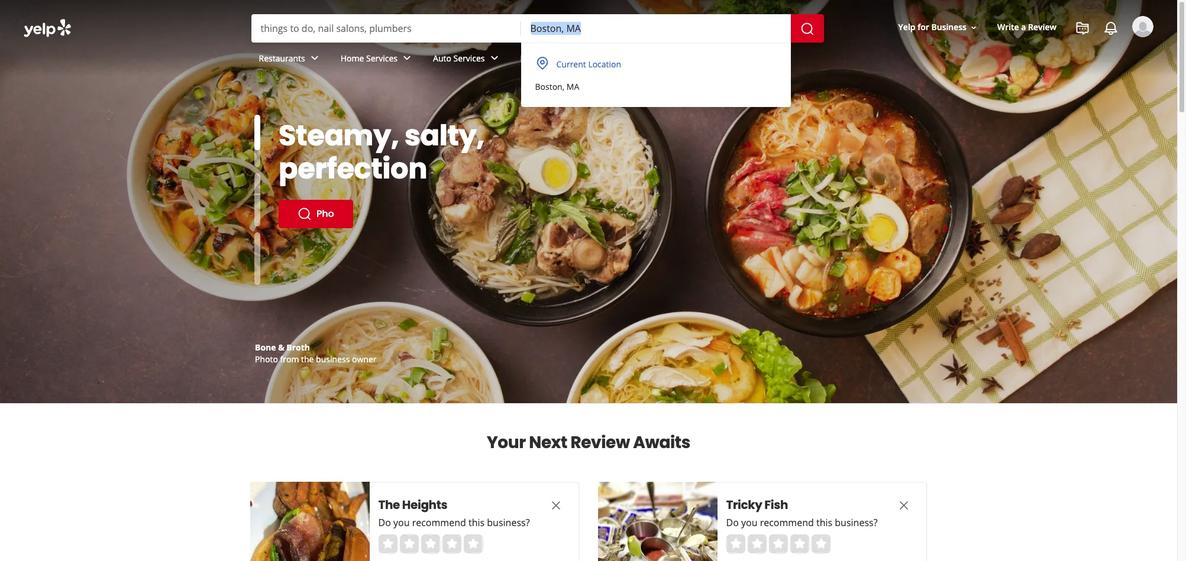 Task type: describe. For each thing, give the bounding box(es) containing it.
Near text field
[[530, 22, 781, 35]]

24 chevron down v2 image for home services
[[400, 51, 414, 65]]

Find text field
[[261, 22, 511, 35]]

24 chevron down v2 image for more
[[543, 51, 557, 65]]

16 chevron down v2 image
[[969, 23, 978, 32]]

pho link
[[279, 200, 353, 228]]

yelp for business button
[[894, 17, 983, 38]]

your
[[487, 431, 526, 454]]

bone & broth photo from the business owner
[[255, 342, 376, 365]]

do you recommend this business? for the heights
[[379, 516, 530, 529]]

boston, ma link
[[528, 76, 781, 98]]

explore banner section banner
[[0, 0, 1177, 403]]

more
[[520, 52, 541, 64]]

24 search v2 image
[[298, 207, 312, 221]]

brad k. image
[[1132, 16, 1153, 37]]

the heights link
[[379, 497, 526, 513]]

do you recommend this business? for tricky fish
[[726, 516, 878, 529]]

rating element for heights
[[379, 535, 483, 554]]

write a review link
[[993, 17, 1061, 38]]

current location
[[556, 59, 621, 70]]

review for next
[[570, 431, 630, 454]]

auto services
[[433, 52, 485, 64]]

for
[[918, 22, 929, 33]]

notifications image
[[1104, 21, 1118, 35]]

bone & broth link
[[255, 342, 310, 353]]

steamy, salty, perfection
[[279, 116, 484, 189]]

home
[[341, 52, 364, 64]]

business
[[931, 22, 967, 33]]

heights
[[402, 497, 448, 513]]

do for the heights
[[379, 516, 391, 529]]

yelp
[[898, 22, 915, 33]]

review for a
[[1028, 22, 1056, 33]]

business? for heights
[[487, 516, 530, 529]]

current location link
[[528, 53, 783, 76]]

home services
[[341, 52, 398, 64]]

location
[[588, 59, 621, 70]]

tricky fish
[[726, 497, 788, 513]]

salty,
[[405, 116, 484, 156]]

you for tricky
[[741, 516, 758, 529]]

next
[[529, 431, 567, 454]]

business categories element
[[249, 43, 1153, 77]]

rating element for fish
[[726, 535, 831, 554]]

services for auto services
[[453, 52, 485, 64]]

this for the heights
[[469, 516, 485, 529]]

awaits
[[633, 431, 690, 454]]

photo
[[255, 354, 278, 365]]

(no rating) image for heights
[[379, 535, 483, 554]]

auto services link
[[424, 43, 511, 77]]



Task type: vqa. For each thing, say whether or not it's contained in the screenshot.
Yelp
yes



Task type: locate. For each thing, give the bounding box(es) containing it.
rating element down heights
[[379, 535, 483, 554]]

  text field
[[530, 22, 781, 35]]

ma
[[567, 81, 579, 92]]

pho
[[316, 207, 334, 221]]

perfection
[[279, 149, 427, 189]]

projects image
[[1075, 21, 1090, 35]]

the
[[301, 354, 314, 365]]

dismiss card image
[[897, 499, 911, 513]]

1 vertical spatial review
[[570, 431, 630, 454]]

business? down tricky fish link
[[835, 516, 878, 529]]

review
[[1028, 22, 1056, 33], [570, 431, 630, 454]]

24 chevron down v2 image inside home services link
[[400, 51, 414, 65]]

bone
[[255, 342, 276, 353]]

2 do you recommend this business? from the left
[[726, 516, 878, 529]]

1 24 chevron down v2 image from the left
[[307, 51, 322, 65]]

tricky fish link
[[726, 497, 874, 513]]

current
[[556, 59, 586, 70]]

24 chevron down v2 image right 'restaurants' at left top
[[307, 51, 322, 65]]

dismiss card image
[[549, 499, 563, 513]]

you
[[394, 516, 410, 529], [741, 516, 758, 529]]

2 you from the left
[[741, 516, 758, 529]]

recommend for the heights
[[412, 516, 466, 529]]

(no rating) image down fish in the right bottom of the page
[[726, 535, 831, 554]]

search image
[[800, 22, 814, 36]]

you down the heights
[[394, 516, 410, 529]]

4 24 chevron down v2 image from the left
[[543, 51, 557, 65]]

0 horizontal spatial recommend
[[412, 516, 466, 529]]

(no rating) image down heights
[[379, 535, 483, 554]]

steamy,
[[279, 116, 399, 156]]

0 horizontal spatial this
[[469, 516, 485, 529]]

24 chevron down v2 image inside 'more' link
[[543, 51, 557, 65]]

business?
[[487, 516, 530, 529], [835, 516, 878, 529]]

3 24 chevron down v2 image from the left
[[487, 51, 501, 65]]

&
[[278, 342, 284, 353]]

business
[[316, 354, 350, 365]]

2 recommend from the left
[[760, 516, 814, 529]]

1 horizontal spatial do you recommend this business?
[[726, 516, 878, 529]]

  text field inside explore banner section banner
[[530, 22, 781, 35]]

do for tricky fish
[[726, 516, 739, 529]]

auto
[[433, 52, 451, 64]]

0 vertical spatial review
[[1028, 22, 1056, 33]]

boston,
[[535, 81, 564, 92]]

1 recommend from the left
[[412, 516, 466, 529]]

boston, ma
[[535, 81, 579, 92]]

0 horizontal spatial do you recommend this business?
[[379, 516, 530, 529]]

the
[[379, 497, 400, 513]]

None field
[[261, 22, 511, 35], [530, 22, 781, 35], [530, 22, 781, 35]]

you down tricky
[[741, 516, 758, 529]]

none field find
[[261, 22, 511, 35]]

you for the
[[394, 516, 410, 529]]

restaurants
[[259, 52, 305, 64]]

do you recommend this business?
[[379, 516, 530, 529], [726, 516, 878, 529]]

(no rating) image for fish
[[726, 535, 831, 554]]

24 chevron down v2 image right more
[[543, 51, 557, 65]]

do you recommend this business? down the heights link
[[379, 516, 530, 529]]

restaurants link
[[249, 43, 331, 77]]

0 horizontal spatial rating element
[[379, 535, 483, 554]]

owner
[[352, 354, 376, 365]]

review right next
[[570, 431, 630, 454]]

business? for fish
[[835, 516, 878, 529]]

fish
[[765, 497, 788, 513]]

24 chevron down v2 image inside restaurants link
[[307, 51, 322, 65]]

0 horizontal spatial business?
[[487, 516, 530, 529]]

1 horizontal spatial (no rating) image
[[726, 535, 831, 554]]

24 chevron down v2 image for restaurants
[[307, 51, 322, 65]]

2 24 chevron down v2 image from the left
[[400, 51, 414, 65]]

do you recommend this business? down tricky fish link
[[726, 516, 878, 529]]

1 horizontal spatial this
[[817, 516, 833, 529]]

0 horizontal spatial do
[[379, 516, 391, 529]]

recommend down the heights link
[[412, 516, 466, 529]]

2 services from the left
[[453, 52, 485, 64]]

1 horizontal spatial business?
[[835, 516, 878, 529]]

0 horizontal spatial (no rating) image
[[379, 535, 483, 554]]

None search field
[[0, 0, 1177, 126], [251, 14, 826, 43], [0, 0, 1177, 126], [251, 14, 826, 43]]

1 horizontal spatial review
[[1028, 22, 1056, 33]]

do down the the
[[379, 516, 391, 529]]

1 this from the left
[[469, 516, 485, 529]]

photo of tricky fish image
[[598, 482, 718, 561]]

more link
[[511, 43, 567, 77]]

home services link
[[331, 43, 424, 77]]

this for tricky fish
[[817, 516, 833, 529]]

broth
[[286, 342, 310, 353]]

1 horizontal spatial recommend
[[760, 516, 814, 529]]

None radio
[[400, 535, 419, 554], [464, 535, 483, 554], [726, 535, 745, 554], [790, 535, 809, 554], [400, 535, 419, 554], [464, 535, 483, 554], [726, 535, 745, 554], [790, 535, 809, 554]]

this
[[469, 516, 485, 529], [817, 516, 833, 529]]

24 chevron down v2 image right auto services
[[487, 51, 501, 65]]

1 do you recommend this business? from the left
[[379, 516, 530, 529]]

1 services from the left
[[366, 52, 398, 64]]

2 rating element from the left
[[726, 535, 831, 554]]

tricky
[[726, 497, 762, 513]]

from
[[280, 354, 299, 365]]

0 horizontal spatial you
[[394, 516, 410, 529]]

the heights
[[379, 497, 448, 513]]

recommend for tricky fish
[[760, 516, 814, 529]]

services right home
[[366, 52, 398, 64]]

24 marker v2 image
[[535, 56, 549, 71]]

2 (no rating) image from the left
[[726, 535, 831, 554]]

1 horizontal spatial services
[[453, 52, 485, 64]]

review inside user actions "element"
[[1028, 22, 1056, 33]]

yelp for business
[[898, 22, 967, 33]]

user actions element
[[889, 15, 1170, 88]]

2 business? from the left
[[835, 516, 878, 529]]

24 chevron down v2 image for auto services
[[487, 51, 501, 65]]

business? down the heights link
[[487, 516, 530, 529]]

photo of the heights image
[[250, 482, 370, 561]]

(no rating) image
[[379, 535, 483, 554], [726, 535, 831, 554]]

do
[[379, 516, 391, 529], [726, 516, 739, 529]]

0 horizontal spatial services
[[366, 52, 398, 64]]

do down tricky
[[726, 516, 739, 529]]

rating element
[[379, 535, 483, 554], [726, 535, 831, 554]]

this down tricky fish link
[[817, 516, 833, 529]]

1 business? from the left
[[487, 516, 530, 529]]

services for home services
[[366, 52, 398, 64]]

your next review awaits
[[487, 431, 690, 454]]

services right auto
[[453, 52, 485, 64]]

None radio
[[379, 535, 398, 554], [421, 535, 440, 554], [442, 535, 461, 554], [748, 535, 767, 554], [769, 535, 788, 554], [812, 535, 831, 554], [379, 535, 398, 554], [421, 535, 440, 554], [442, 535, 461, 554], [748, 535, 767, 554], [769, 535, 788, 554], [812, 535, 831, 554]]

1 you from the left
[[394, 516, 410, 529]]

24 chevron down v2 image
[[307, 51, 322, 65], [400, 51, 414, 65], [487, 51, 501, 65], [543, 51, 557, 65]]

1 horizontal spatial you
[[741, 516, 758, 529]]

write a review
[[997, 22, 1056, 33]]

a
[[1021, 22, 1026, 33]]

recommend down fish in the right bottom of the page
[[760, 516, 814, 529]]

0 horizontal spatial review
[[570, 431, 630, 454]]

2 do from the left
[[726, 516, 739, 529]]

24 chevron down v2 image inside auto services link
[[487, 51, 501, 65]]

1 horizontal spatial rating element
[[726, 535, 831, 554]]

1 do from the left
[[379, 516, 391, 529]]

rating element down fish in the right bottom of the page
[[726, 535, 831, 554]]

services
[[366, 52, 398, 64], [453, 52, 485, 64]]

write
[[997, 22, 1019, 33]]

recommend
[[412, 516, 466, 529], [760, 516, 814, 529]]

1 horizontal spatial do
[[726, 516, 739, 529]]

review right the a
[[1028, 22, 1056, 33]]

2 this from the left
[[817, 516, 833, 529]]

24 chevron down v2 image left auto
[[400, 51, 414, 65]]

1 (no rating) image from the left
[[379, 535, 483, 554]]

1 rating element from the left
[[379, 535, 483, 554]]

this down the heights link
[[469, 516, 485, 529]]



